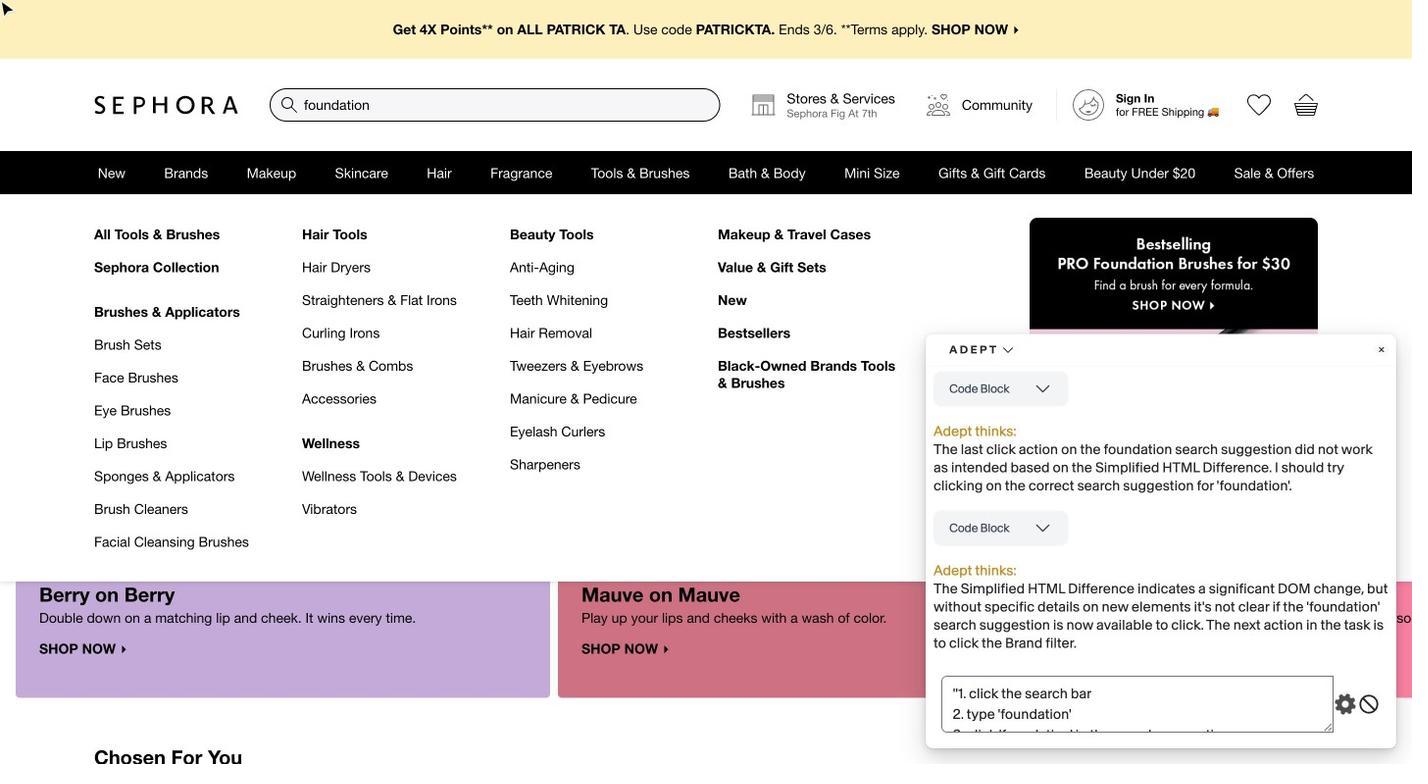 Task type: locate. For each thing, give the bounding box(es) containing it.
None search field
[[270, 88, 720, 122]]

Search search field
[[271, 89, 720, 121]]

None field
[[270, 88, 720, 122]]



Task type: describe. For each thing, give the bounding box(es) containing it.
go to basket image
[[1295, 93, 1318, 117]]

bestselling pro foundation brushes for $30 | find a brush for every formula. | shop now> | sephora quality great value image
[[1030, 218, 1318, 506]]

sephora homepage image
[[94, 95, 238, 115]]



Task type: vqa. For each thing, say whether or not it's contained in the screenshot.
search box
yes



